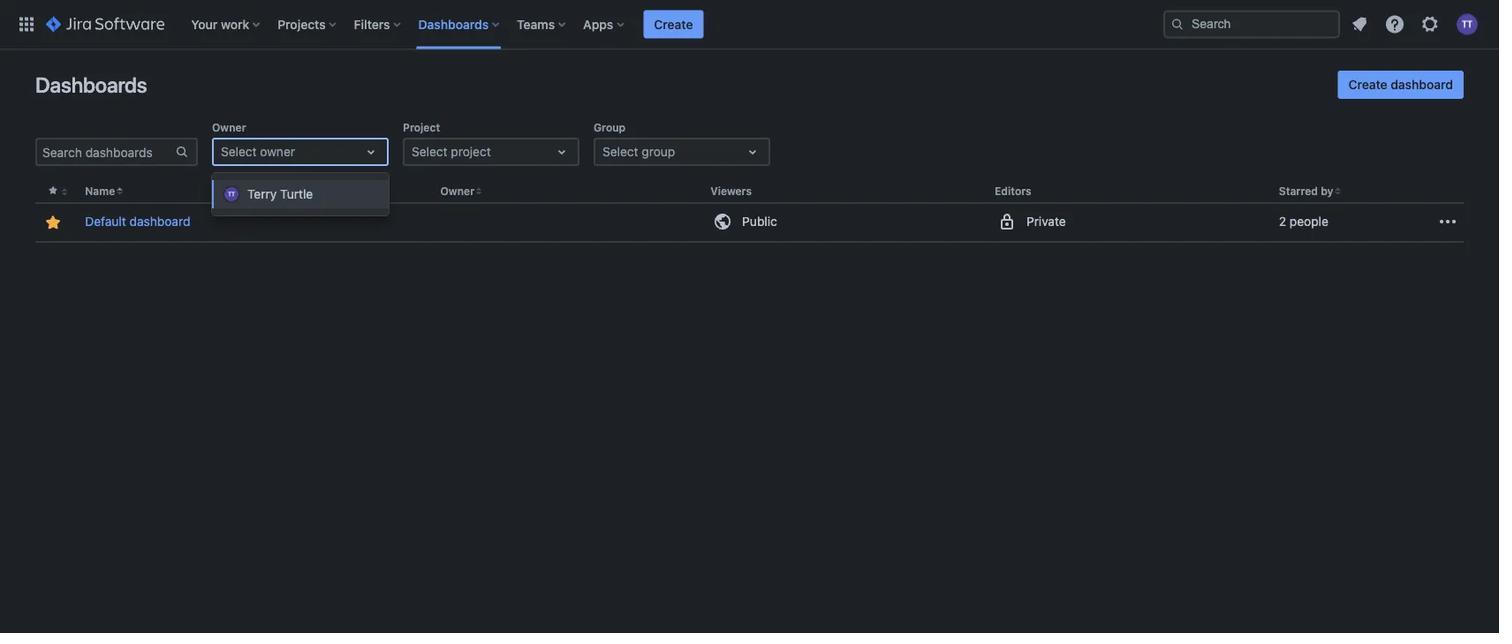 Task type: describe. For each thing, give the bounding box(es) containing it.
project
[[451, 144, 491, 159]]

name button
[[85, 185, 115, 198]]

0 horizontal spatial owner
[[212, 121, 246, 133]]

editors
[[995, 185, 1032, 198]]

dashboards inside dropdown button
[[419, 17, 489, 31]]

select group
[[603, 144, 675, 159]]

your profile and settings image
[[1457, 14, 1478, 35]]

your work button
[[186, 10, 267, 38]]

primary element
[[11, 0, 1164, 49]]

starred by
[[1279, 185, 1334, 198]]

banner containing your work
[[0, 0, 1500, 49]]

teams
[[517, 17, 555, 31]]

select project
[[412, 144, 491, 159]]

help image
[[1385, 14, 1406, 35]]

apps
[[583, 17, 614, 31]]

projects
[[278, 17, 326, 31]]

more image
[[1438, 211, 1459, 233]]

teams button
[[512, 10, 573, 38]]

turtle
[[280, 187, 313, 201]]

by
[[1321, 185, 1334, 198]]

starred by button
[[1279, 185, 1334, 198]]

default dashboard link
[[85, 213, 190, 231]]

Group text field
[[603, 143, 606, 161]]

your work
[[191, 17, 249, 31]]

settings image
[[1420, 14, 1441, 35]]

projects button
[[272, 10, 343, 38]]

work
[[221, 17, 249, 31]]

notifications image
[[1349, 14, 1371, 35]]

Owner text field
[[221, 143, 224, 161]]

select for select owner
[[221, 144, 257, 159]]

create dashboard button
[[1338, 71, 1464, 99]]

create button
[[644, 10, 704, 38]]

select for select group
[[603, 144, 639, 159]]

select for select project
[[412, 144, 448, 159]]

people
[[1290, 214, 1329, 229]]

dashboards button
[[413, 10, 507, 38]]

Search field
[[1164, 10, 1341, 38]]

group
[[594, 121, 626, 133]]

apps button
[[578, 10, 631, 38]]

appswitcher icon image
[[16, 14, 37, 35]]



Task type: locate. For each thing, give the bounding box(es) containing it.
owner up the owner text box
[[212, 121, 246, 133]]

project
[[403, 121, 440, 133]]

default dashboard
[[85, 214, 190, 229]]

create inside 'create dashboard' button
[[1349, 77, 1388, 92]]

open image
[[361, 141, 382, 163], [551, 141, 573, 163]]

1 vertical spatial dashboard
[[130, 214, 190, 229]]

owner inside dashboards details 'element'
[[441, 185, 475, 198]]

dashboard inside 'element'
[[130, 214, 190, 229]]

open image for project
[[551, 141, 573, 163]]

2 select from the left
[[412, 144, 448, 159]]

0 horizontal spatial dashboard
[[130, 214, 190, 229]]

create
[[654, 17, 693, 31], [1349, 77, 1388, 92]]

0 horizontal spatial create
[[654, 17, 693, 31]]

name
[[85, 185, 115, 198]]

create dashboard
[[1349, 77, 1454, 92]]

Project text field
[[412, 143, 415, 161]]

1 horizontal spatial dashboard
[[1391, 77, 1454, 92]]

dashboard
[[1391, 77, 1454, 92], [130, 214, 190, 229]]

owner
[[260, 144, 295, 159]]

0 vertical spatial dashboard
[[1391, 77, 1454, 92]]

dashboard right default
[[130, 214, 190, 229]]

owner button
[[441, 185, 475, 198]]

1 horizontal spatial dashboards
[[419, 17, 489, 31]]

2 open image from the left
[[551, 141, 573, 163]]

0 horizontal spatial dashboards
[[35, 72, 147, 97]]

1 horizontal spatial create
[[1349, 77, 1388, 92]]

terry
[[247, 187, 277, 201]]

create inside create button
[[654, 17, 693, 31]]

open image left group text box on the top left
[[551, 141, 573, 163]]

owner
[[212, 121, 246, 133], [441, 185, 475, 198]]

1 vertical spatial create
[[1349, 77, 1388, 92]]

open image left 'project' text field
[[361, 141, 382, 163]]

select left owner
[[221, 144, 257, 159]]

select
[[221, 144, 257, 159], [412, 144, 448, 159], [603, 144, 639, 159]]

2 horizontal spatial select
[[603, 144, 639, 159]]

1 horizontal spatial open image
[[551, 141, 573, 163]]

0 horizontal spatial open image
[[361, 141, 382, 163]]

private
[[1027, 214, 1066, 229]]

0 vertical spatial owner
[[212, 121, 246, 133]]

dashboard for default dashboard
[[130, 214, 190, 229]]

star default dashboard image
[[43, 212, 64, 233]]

create down notifications icon
[[1349, 77, 1388, 92]]

starred
[[1279, 185, 1319, 198]]

2
[[1279, 214, 1287, 229]]

viewers
[[711, 185, 752, 198]]

dashboards right filters dropdown button
[[419, 17, 489, 31]]

default
[[85, 214, 126, 229]]

search image
[[1171, 17, 1185, 31]]

1 horizontal spatial owner
[[441, 185, 475, 198]]

select owner
[[221, 144, 295, 159]]

select down project
[[412, 144, 448, 159]]

1 select from the left
[[221, 144, 257, 159]]

select down group
[[603, 144, 639, 159]]

1 horizontal spatial select
[[412, 144, 448, 159]]

terry turtle
[[247, 187, 313, 201]]

banner
[[0, 0, 1500, 49]]

1 open image from the left
[[361, 141, 382, 163]]

owner down select project
[[441, 185, 475, 198]]

dashboards
[[419, 17, 489, 31], [35, 72, 147, 97]]

1 vertical spatial dashboards
[[35, 72, 147, 97]]

open image for owner
[[361, 141, 382, 163]]

0 horizontal spatial select
[[221, 144, 257, 159]]

dashboard inside button
[[1391, 77, 1454, 92]]

create right apps popup button
[[654, 17, 693, 31]]

0 vertical spatial dashboards
[[419, 17, 489, 31]]

0 vertical spatial create
[[654, 17, 693, 31]]

1 vertical spatial owner
[[441, 185, 475, 198]]

2 people
[[1279, 214, 1329, 229]]

open image
[[742, 141, 764, 163]]

Search dashboards text field
[[37, 140, 175, 164]]

3 select from the left
[[603, 144, 639, 159]]

dashboard for create dashboard
[[1391, 77, 1454, 92]]

dashboards details element
[[35, 180, 1464, 243]]

your
[[191, 17, 218, 31]]

create for create
[[654, 17, 693, 31]]

dashboard down settings icon
[[1391, 77, 1454, 92]]

filters button
[[349, 10, 408, 38]]

group
[[642, 144, 675, 159]]

public
[[743, 214, 777, 229]]

dashboards up search dashboards text box
[[35, 72, 147, 97]]

jira software image
[[46, 14, 165, 35], [46, 14, 165, 35]]

filters
[[354, 17, 390, 31]]

create for create dashboard
[[1349, 77, 1388, 92]]



Task type: vqa. For each thing, say whether or not it's contained in the screenshot.
by
yes



